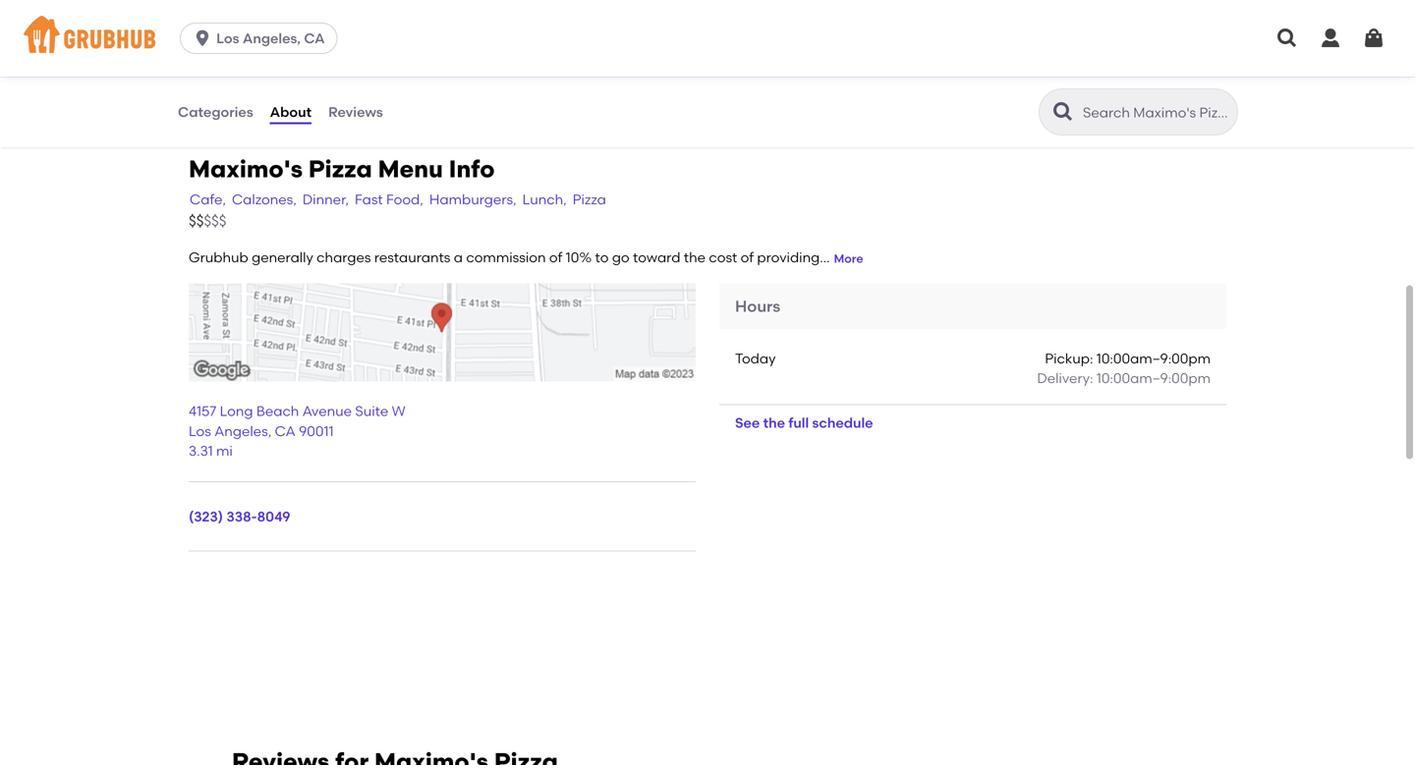 Task type: describe. For each thing, give the bounding box(es) containing it.
see the full schedule
[[735, 415, 873, 431]]

a
[[454, 249, 463, 266]]

10%
[[566, 249, 592, 266]]

cost
[[709, 249, 737, 266]]

fast
[[355, 191, 383, 208]]

today
[[735, 350, 776, 367]]

toward
[[633, 249, 681, 266]]

los angeles, ca button
[[180, 23, 346, 54]]

ca inside button
[[304, 30, 325, 47]]

1 horizontal spatial svg image
[[1319, 27, 1343, 50]]

hours
[[735, 297, 780, 316]]

$$$$$
[[189, 212, 227, 230]]

8049
[[257, 509, 290, 526]]

angeles,
[[243, 30, 301, 47]]

angeles
[[214, 423, 268, 440]]

4157
[[189, 403, 216, 420]]

more
[[834, 251, 863, 266]]

...
[[820, 249, 830, 266]]

1 of from the left
[[549, 249, 563, 266]]

2 of from the left
[[741, 249, 754, 266]]

$$
[[189, 212, 204, 230]]

to
[[595, 249, 609, 266]]

beach
[[256, 403, 299, 420]]

the inside button
[[763, 415, 785, 431]]

Search Maximo's Pizza search field
[[1081, 103, 1231, 122]]

calzones,
[[232, 191, 297, 208]]

see
[[735, 415, 760, 431]]

main navigation navigation
[[0, 0, 1415, 77]]

reviews button
[[327, 77, 384, 147]]

reviews
[[328, 104, 383, 120]]

search icon image
[[1052, 100, 1075, 124]]

pickup:
[[1045, 350, 1093, 367]]

maximo's pizza menu info
[[189, 155, 495, 183]]

4157 long beach avenue suite w los angeles , ca 90011 3.31 mi
[[189, 403, 406, 460]]

menu
[[378, 155, 443, 183]]

cafe,
[[190, 191, 226, 208]]

(323)
[[189, 509, 223, 526]]

cafe, button
[[189, 189, 227, 211]]

about button
[[269, 77, 313, 147]]

restaurants
[[374, 249, 451, 266]]

lunch,
[[523, 191, 567, 208]]

charges
[[317, 249, 371, 266]]

(323) 338-8049
[[189, 509, 290, 526]]

suite
[[355, 403, 388, 420]]

hamburgers,
[[429, 191, 517, 208]]

los angeles, ca
[[216, 30, 325, 47]]

pizza button
[[572, 189, 607, 211]]

1 horizontal spatial pizza
[[573, 191, 606, 208]]

grubhub
[[189, 249, 248, 266]]



Task type: vqa. For each thing, say whether or not it's contained in the screenshot.
More
yes



Task type: locate. For each thing, give the bounding box(es) containing it.
categories button
[[177, 77, 254, 147]]

0 horizontal spatial ca
[[275, 423, 296, 440]]

0 horizontal spatial the
[[684, 249, 706, 266]]

,
[[268, 423, 272, 440]]

grubhub generally charges restaurants a commission of 10% to go toward the cost of providing ... more
[[189, 249, 863, 266]]

los left the angeles,
[[216, 30, 239, 47]]

svg image
[[1276, 27, 1299, 50]]

2 horizontal spatial svg image
[[1362, 27, 1386, 50]]

mi
[[216, 443, 233, 460]]

1 vertical spatial ca
[[275, 423, 296, 440]]

los inside 4157 long beach avenue suite w los angeles , ca 90011 3.31 mi
[[189, 423, 211, 440]]

schedule
[[812, 415, 873, 431]]

full
[[789, 415, 809, 431]]

los inside los angeles, ca button
[[216, 30, 239, 47]]

svg image inside los angeles, ca button
[[193, 29, 212, 48]]

more button
[[834, 251, 863, 268]]

0 vertical spatial the
[[684, 249, 706, 266]]

pizza
[[309, 155, 372, 183], [573, 191, 606, 208]]

the
[[684, 249, 706, 266], [763, 415, 785, 431]]

1 horizontal spatial the
[[763, 415, 785, 431]]

avenue
[[302, 403, 352, 420]]

w
[[392, 403, 406, 420]]

0 vertical spatial los
[[216, 30, 239, 47]]

info
[[449, 155, 495, 183]]

0 horizontal spatial of
[[549, 249, 563, 266]]

dinner, button
[[302, 189, 350, 211]]

pizza right lunch,
[[573, 191, 606, 208]]

90011
[[299, 423, 334, 440]]

2 10:00am–9:00pm from the top
[[1097, 370, 1211, 387]]

of right cost
[[741, 249, 754, 266]]

los
[[216, 30, 239, 47], [189, 423, 211, 440]]

ca inside 4157 long beach avenue suite w los angeles , ca 90011 3.31 mi
[[275, 423, 296, 440]]

1 10:00am–9:00pm from the top
[[1097, 350, 1211, 367]]

providing
[[757, 249, 820, 266]]

long
[[220, 403, 253, 420]]

calzones, button
[[231, 189, 298, 211]]

commission
[[466, 249, 546, 266]]

10:00am–9:00pm
[[1097, 350, 1211, 367], [1097, 370, 1211, 387]]

los up the 3.31
[[189, 423, 211, 440]]

see the full schedule button
[[719, 405, 889, 441]]

cafe, calzones, dinner, fast food, hamburgers, lunch, pizza
[[190, 191, 606, 208]]

fast food, button
[[354, 189, 424, 211]]

0 vertical spatial ca
[[304, 30, 325, 47]]

maximo's
[[189, 155, 303, 183]]

0 horizontal spatial pizza
[[309, 155, 372, 183]]

ca right the angeles,
[[304, 30, 325, 47]]

categories
[[178, 104, 253, 120]]

1 horizontal spatial los
[[216, 30, 239, 47]]

pickup: 10:00am–9:00pm delivery: 10:00am–9:00pm
[[1037, 350, 1211, 387]]

of
[[549, 249, 563, 266], [741, 249, 754, 266]]

0 vertical spatial pizza
[[309, 155, 372, 183]]

10:00am–9:00pm right delivery: at the right of page
[[1097, 370, 1211, 387]]

hamburgers, button
[[428, 189, 518, 211]]

10:00am–9:00pm right pickup:
[[1097, 350, 1211, 367]]

svg image
[[1319, 27, 1343, 50], [1362, 27, 1386, 50], [193, 29, 212, 48]]

the left cost
[[684, 249, 706, 266]]

generally
[[252, 249, 313, 266]]

0 horizontal spatial los
[[189, 423, 211, 440]]

1 vertical spatial los
[[189, 423, 211, 440]]

338-
[[226, 509, 257, 526]]

1 horizontal spatial of
[[741, 249, 754, 266]]

lunch, button
[[522, 189, 568, 211]]

0 horizontal spatial svg image
[[193, 29, 212, 48]]

0 vertical spatial 10:00am–9:00pm
[[1097, 350, 1211, 367]]

(323) 338-8049 button
[[189, 507, 290, 527]]

1 vertical spatial pizza
[[573, 191, 606, 208]]

ca
[[304, 30, 325, 47], [275, 423, 296, 440]]

pizza up dinner,
[[309, 155, 372, 183]]

3.31
[[189, 443, 213, 460]]

about
[[270, 104, 312, 120]]

1 vertical spatial the
[[763, 415, 785, 431]]

of left 10%
[[549, 249, 563, 266]]

1 vertical spatial 10:00am–9:00pm
[[1097, 370, 1211, 387]]

food,
[[386, 191, 423, 208]]

1 horizontal spatial ca
[[304, 30, 325, 47]]

ca right ,
[[275, 423, 296, 440]]

dinner,
[[303, 191, 349, 208]]

the left full
[[763, 415, 785, 431]]

delivery:
[[1037, 370, 1093, 387]]

go
[[612, 249, 630, 266]]



